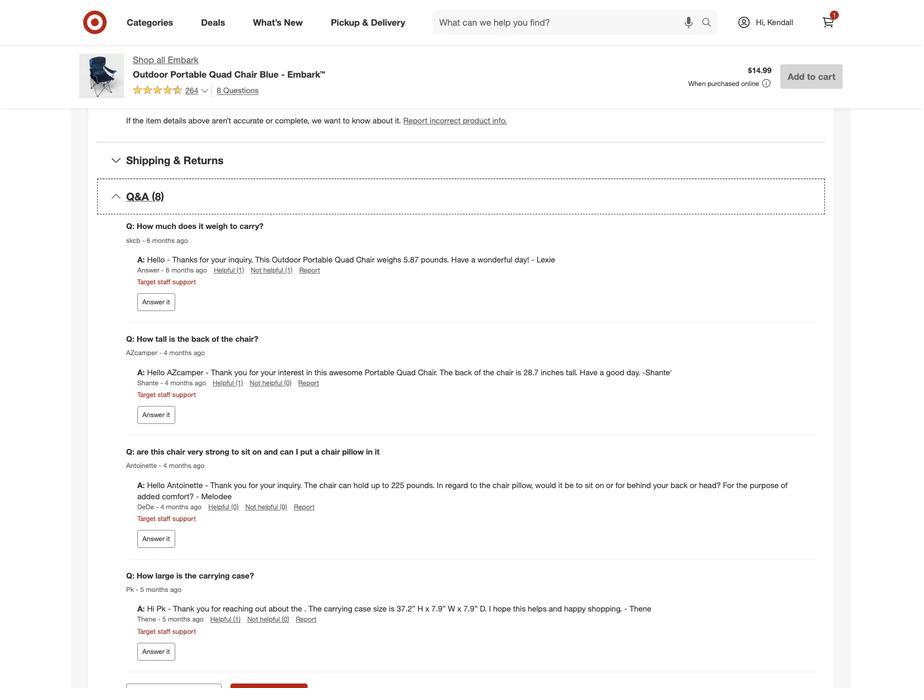 Task type: locate. For each thing, give the bounding box(es) containing it.
37.2"
[[397, 604, 416, 614]]

thank down q: how tall is the back of the chair? azcamper - 4 months ago
[[211, 367, 232, 377]]

7.9" left d. at the right bottom
[[464, 604, 478, 614]]

2 a: from the top
[[137, 367, 145, 377]]

0 vertical spatial how
[[137, 221, 153, 231]]

hello up answer - 6 months ago
[[147, 255, 165, 264]]

day!
[[515, 255, 530, 264]]

new
[[284, 17, 303, 28]]

2 vertical spatial can
[[339, 480, 352, 490]]

q: inside q: how tall is the back of the chair? azcamper - 4 months ago
[[126, 334, 135, 344]]

can inside this product can expose you to chemicals including led and di(2-ethylhexyl)phthalate(dehp) which are known to the state of california to cause and birth defects or other reproductive harm.for more information, go to www.p65warnings.ca.gov
[[231, 64, 244, 73]]

ago down q: how tall is the back of the chair? azcamper - 4 months ago
[[195, 379, 206, 387]]

1 horizontal spatial about
[[373, 116, 393, 125]]

for
[[724, 480, 735, 490]]

2 vertical spatial not helpful  (0)
[[247, 615, 289, 624]]

chair left pillow, at the right of page
[[493, 480, 510, 490]]

4 up comfort?
[[163, 462, 167, 470]]

helpful right helpful  (0)
[[258, 503, 278, 511]]

months inside q: how large is the carrying case? pk - 5 months ago
[[146, 586, 168, 594]]

portable inside shop all embark outdoor portable quad chair blue - embark™
[[171, 69, 207, 80]]

0 horizontal spatial 5
[[140, 586, 144, 594]]

answer it button for hello antoinette - thank you for your inquiry. the chair can hold up to 225 pounds. in regard to the chair pillow, would it be to sit on or for behind your back or head? for the purpose of added comfort?    - melodee
[[137, 530, 175, 548]]

what's
[[253, 17, 282, 28]]

target staff support for hello azcamper - thank you for your interest in this awesome portable quad chair. the back of the chair is 28.7 inches tall. have a good day. -shante'
[[137, 390, 196, 399]]

0 horizontal spatial have
[[452, 255, 469, 264]]

0 vertical spatial this
[[185, 64, 200, 73]]

target staff support down answer - 6 months ago
[[137, 278, 196, 286]]

are up added
[[137, 447, 149, 456]]

or inside this product can expose you to chemicals including led and di(2-ethylhexyl)phthalate(dehp) which are known to the state of california to cause and birth defects or other reproductive harm.for more information, go to www.p65warnings.ca.gov
[[753, 64, 760, 73]]

skcb
[[126, 236, 140, 244]]

thank inside hello antoinette - thank you for your inquiry. the chair can hold up to 225 pounds. in regard to the chair pillow, would it be to sit on or for behind your back or head? for the purpose of added comfort?    - melodee
[[210, 480, 232, 490]]

1 horizontal spatial this
[[315, 367, 327, 377]]

0 horizontal spatial i
[[296, 447, 298, 456]]

4 target from the top
[[137, 627, 156, 636]]

4 support from the top
[[172, 627, 196, 636]]

3 how from the top
[[137, 571, 153, 580]]

pounds. left in
[[407, 480, 435, 490]]

1 vertical spatial i
[[489, 604, 491, 614]]

a right put
[[315, 447, 319, 456]]

a: for a:
[[137, 480, 147, 490]]

www.p65warnings.ca.gov
[[306, 75, 395, 85]]

product up the harm.for
[[202, 64, 229, 73]]

2 vertical spatial quad
[[397, 367, 416, 377]]

0 vertical spatial not helpful  (0)
[[250, 379, 292, 387]]

is inside q: how tall is the back of the chair? azcamper - 4 months ago
[[169, 334, 175, 344]]

0 horizontal spatial quad
[[209, 69, 232, 80]]

3 answer it button from the top
[[137, 530, 175, 548]]

sit inside q: are this chair very strong to sit on and can i put a chair pillow in it antoinette - 4 months ago
[[241, 447, 250, 456]]

not helpful  (0) right helpful  (0)
[[246, 503, 287, 511]]

3 target staff support from the top
[[137, 514, 196, 523]]

helpful for outdoor
[[264, 266, 284, 274]]

0 horizontal spatial a
[[315, 447, 319, 456]]

antoinette up added
[[126, 462, 157, 470]]

to right be
[[576, 480, 583, 490]]

0 vertical spatial about
[[373, 116, 393, 125]]

months right shante
[[171, 379, 193, 387]]

of left chair?
[[212, 334, 219, 344]]

answer for tall
[[142, 411, 165, 419]]

0 horizontal spatial are
[[137, 447, 149, 456]]

(1) for q: how tall is the back of the chair?
[[236, 379, 243, 387]]

delivery
[[371, 17, 406, 28]]

a: for a: hello - thanks for your inquiry. this outdoor portable quad chair weighs 5.87 pounds. have a wonderful day! - lexie
[[137, 255, 145, 264]]

awesome
[[329, 367, 363, 377]]

to
[[289, 64, 296, 73], [572, 64, 579, 73], [659, 64, 666, 73], [808, 71, 816, 82], [297, 75, 304, 85], [343, 116, 350, 125], [230, 221, 238, 231], [232, 447, 239, 456], [382, 480, 389, 490], [471, 480, 478, 490], [576, 480, 583, 490]]

you up helpful  (0)
[[234, 480, 247, 490]]

1 horizontal spatial on
[[596, 480, 605, 490]]

0 horizontal spatial 6
[[147, 236, 151, 244]]

0 vertical spatial not helpful  (0) button
[[250, 378, 292, 388]]

or
[[753, 64, 760, 73], [266, 116, 273, 125], [607, 480, 614, 490], [690, 480, 698, 490]]

1 vertical spatial quad
[[335, 255, 354, 264]]

hi,
[[757, 17, 766, 27]]

answer down thene - 5 months ago on the left
[[142, 647, 165, 656]]

is right size on the left
[[389, 604, 395, 614]]

4 staff from the top
[[158, 627, 171, 636]]

answer - 6 months ago
[[137, 266, 207, 274]]

4 a: from the top
[[137, 604, 145, 614]]

of right 'purpose'
[[782, 480, 788, 490]]

0 horizontal spatial x
[[426, 604, 430, 614]]

not helpful  (1)
[[251, 266, 293, 274]]

0 vertical spatial portable
[[171, 69, 207, 80]]

the left state
[[581, 64, 592, 73]]

staff for hello - thanks for your inquiry. this outdoor portable quad chair weighs 5.87 pounds. have a wonderful day! - lexie
[[158, 278, 171, 286]]

1 vertical spatial can
[[280, 447, 294, 456]]

outdoor inside shop all embark outdoor portable quad chair blue - embark™
[[133, 69, 168, 80]]

inquiry.
[[229, 255, 253, 264], [278, 480, 302, 490]]

answer it button for hi pk - thank you for reaching out about the . the carrying case size is 37.2" h x 7.9" w x 7.9" d. i hope this helps and happy shopping. - thene
[[137, 643, 175, 661]]

answer it for hello azcamper - thank you for your interest in this awesome portable quad chair. the back of the chair is 28.7 inches tall. have a good day. -shante'
[[142, 411, 170, 419]]

a: up shante
[[137, 367, 145, 377]]

a: hi pk - thank you for reaching out about the . the carrying case size is 37.2" h x 7.9" w x 7.9" d. i hope this helps and happy shopping. - thene
[[137, 604, 652, 614]]

di(2-
[[397, 64, 414, 73]]

deals
[[201, 17, 225, 28]]

1 horizontal spatial carrying
[[324, 604, 353, 614]]

1 vertical spatial antoinette
[[167, 480, 203, 490]]

months down very
[[169, 462, 191, 470]]

1 horizontal spatial a
[[472, 255, 476, 264]]

support down the shante - 4 months ago
[[172, 390, 196, 399]]

1 horizontal spatial i
[[489, 604, 491, 614]]

2 vertical spatial not helpful  (0) button
[[247, 615, 289, 624]]

6 right skcb
[[147, 236, 151, 244]]

details
[[163, 116, 186, 125]]

q: inside q: are this chair very strong to sit on and can i put a chair pillow in it antoinette - 4 months ago
[[126, 447, 135, 456]]

ago down very
[[193, 462, 205, 470]]

2 vertical spatial back
[[671, 480, 688, 490]]

on right be
[[596, 480, 605, 490]]

1 vertical spatial how
[[137, 334, 153, 344]]

answer
[[137, 266, 160, 274], [142, 298, 165, 306], [142, 411, 165, 419], [142, 535, 165, 543], [142, 647, 165, 656]]

helpful down out
[[260, 615, 280, 624]]

i
[[296, 447, 298, 456], [489, 604, 491, 614]]

1 horizontal spatial inquiry.
[[278, 480, 302, 490]]

q: inside q: how much does it weigh to carry? skcb - 6 months ago
[[126, 221, 135, 231]]

the
[[581, 64, 592, 73], [133, 116, 144, 125], [178, 334, 189, 344], [221, 334, 233, 344], [484, 367, 495, 377], [480, 480, 491, 490], [737, 480, 748, 490], [185, 571, 197, 580], [291, 604, 302, 614]]

are
[[534, 64, 545, 73], [137, 447, 149, 456]]

inquiry. inside hello antoinette - thank you for your inquiry. the chair can hold up to 225 pounds. in regard to the chair pillow, would it be to sit on or for behind your back or head? for the purpose of added comfort?    - melodee
[[278, 480, 302, 490]]

all
[[157, 54, 165, 65]]

q&a (8)
[[126, 190, 164, 203]]

- inside q: are this chair very strong to sit on and can i put a chair pillow in it antoinette - 4 months ago
[[159, 462, 162, 470]]

would
[[536, 480, 557, 490]]

is inside q: how large is the carrying case? pk - 5 months ago
[[177, 571, 183, 580]]

this
[[185, 64, 200, 73], [255, 255, 270, 264]]

1 horizontal spatial can
[[280, 447, 294, 456]]

0 horizontal spatial can
[[231, 64, 244, 73]]

1 horizontal spatial sit
[[585, 480, 594, 490]]

thank for case?
[[173, 604, 195, 614]]

4 down tall
[[164, 349, 168, 357]]

quad
[[209, 69, 232, 80], [335, 255, 354, 264], [397, 367, 416, 377]]

1 vertical spatial thene
[[137, 615, 156, 624]]

0 vertical spatial pounds.
[[421, 255, 450, 264]]

in inside q: are this chair very strong to sit on and can i put a chair pillow in it antoinette - 4 months ago
[[366, 447, 373, 456]]

pickup & delivery
[[331, 17, 406, 28]]

1 vertical spatial the
[[304, 480, 318, 490]]

0 vertical spatial 5
[[140, 586, 144, 594]]

0 horizontal spatial product
[[202, 64, 229, 73]]

2 answer it button from the top
[[137, 406, 175, 424]]

want
[[324, 116, 341, 125]]

1 vertical spatial not helpful  (0)
[[246, 503, 287, 511]]

answer down shante
[[142, 411, 165, 419]]

1 horizontal spatial x
[[458, 604, 462, 614]]

3 target from the top
[[137, 514, 156, 523]]

search
[[697, 18, 724, 29]]

chair inside shop all embark outdoor portable quad chair blue - embark™
[[234, 69, 257, 80]]

staff for hello antoinette - thank you for your inquiry. the chair can hold up to 225 pounds. in regard to the chair pillow, would it be to sit on or for behind your back or head? for the purpose of added comfort?    - melodee
[[158, 514, 171, 523]]

3 support from the top
[[172, 514, 196, 523]]

support down the dede - 4 months ago
[[172, 514, 196, 523]]

target staff support down thene - 5 months ago on the left
[[137, 627, 196, 636]]

answer it for hello antoinette - thank you for your inquiry. the chair can hold up to 225 pounds. in regard to the chair pillow, would it be to sit on or for behind your back or head? for the purpose of added comfort?    - melodee
[[142, 535, 170, 543]]

helpful  (1) for reaching
[[210, 615, 241, 624]]

sit right strong
[[241, 447, 250, 456]]

how inside q: how much does it weigh to carry? skcb - 6 months ago
[[137, 221, 153, 231]]

how for large
[[137, 571, 153, 580]]

helpful  (1) button
[[214, 265, 244, 275], [213, 378, 243, 388], [210, 615, 241, 624]]

0 horizontal spatial back
[[192, 334, 210, 344]]

report down 'interest'
[[298, 379, 319, 387]]

4 target staff support from the top
[[137, 627, 196, 636]]

how inside q: how tall is the back of the chair? azcamper - 4 months ago
[[137, 334, 153, 344]]

q: how tall is the back of the chair? azcamper - 4 months ago
[[126, 334, 259, 357]]

weigh
[[206, 221, 228, 231]]

2 horizontal spatial quad
[[397, 367, 416, 377]]

1 staff from the top
[[158, 278, 171, 286]]

not helpful  (0) button for of
[[250, 378, 292, 388]]

for left "reaching"
[[212, 604, 221, 614]]

how for much
[[137, 221, 153, 231]]

it down the shante - 4 months ago
[[167, 411, 170, 419]]

how inside q: how large is the carrying case? pk - 5 months ago
[[137, 571, 153, 580]]

ago inside q: how large is the carrying case? pk - 5 months ago
[[170, 586, 182, 594]]

2 q: from the top
[[126, 334, 135, 344]]

on inside hello antoinette - thank you for your inquiry. the chair can hold up to 225 pounds. in regard to the chair pillow, would it be to sit on or for behind your back or head? for the purpose of added comfort?    - melodee
[[596, 480, 605, 490]]

the right 'regard'
[[480, 480, 491, 490]]

not
[[251, 266, 262, 274], [250, 379, 261, 387], [246, 503, 256, 511], [247, 615, 258, 624]]

and inside q: are this chair very strong to sit on and can i put a chair pillow in it antoinette - 4 months ago
[[264, 447, 278, 456]]

add
[[788, 71, 805, 82]]

helpful  (1) for this
[[214, 266, 244, 274]]

0 vertical spatial carrying
[[199, 571, 230, 580]]

pounds. right 5.87
[[421, 255, 450, 264]]

in right 'interest'
[[307, 367, 313, 377]]

to left cause
[[659, 64, 666, 73]]

helpful inside button
[[264, 266, 284, 274]]

helpful  (0)
[[209, 503, 239, 511]]

i left put
[[296, 447, 298, 456]]

aren't
[[212, 116, 231, 125]]

to up go
[[289, 64, 296, 73]]

1 horizontal spatial product
[[463, 116, 491, 125]]

the left "28.7" on the bottom right of the page
[[484, 367, 495, 377]]

or right accurate
[[266, 116, 273, 125]]

months down much
[[152, 236, 175, 244]]

1 how from the top
[[137, 221, 153, 231]]

1 a: from the top
[[137, 255, 145, 264]]

(0)
[[284, 379, 292, 387], [231, 503, 239, 511], [280, 503, 287, 511], [282, 615, 289, 624]]

go
[[286, 75, 295, 85]]

target down hi
[[137, 627, 156, 636]]

helpful inside helpful  (0) button
[[209, 503, 230, 511]]

0 horizontal spatial this
[[185, 64, 200, 73]]

complete,
[[275, 116, 310, 125]]

support for hi pk - thank you for reaching out about the . the carrying case size is 37.2" h x 7.9" w x 7.9" d. i hope this helps and happy shopping. - thene
[[172, 627, 196, 636]]

not down "carry?" at the top of the page
[[251, 266, 262, 274]]

azcamper
[[126, 349, 158, 357], [167, 367, 204, 377]]

to right go
[[297, 75, 304, 85]]

1 answer it button from the top
[[137, 293, 175, 311]]

0 horizontal spatial thene
[[137, 615, 156, 624]]

a: for a: hi pk - thank you for reaching out about the . the carrying case size is 37.2" h x 7.9" w x 7.9" d. i hope this helps and happy shopping. - thene
[[137, 604, 145, 614]]

this left awesome
[[315, 367, 327, 377]]

1 horizontal spatial 6
[[166, 266, 170, 274]]

thene down hi
[[137, 615, 156, 624]]

months down large
[[146, 586, 168, 594]]

3 a: from the top
[[137, 480, 147, 490]]

other
[[762, 64, 781, 73]]

support down thene - 5 months ago on the left
[[172, 627, 196, 636]]

0 horizontal spatial inquiry.
[[229, 255, 253, 264]]

report button for portable
[[300, 265, 320, 275]]

of right state
[[615, 64, 622, 73]]

helpful  (1) down chair?
[[213, 379, 243, 387]]

quad left weighs
[[335, 255, 354, 264]]

2 target from the top
[[137, 390, 156, 399]]

2 answer it from the top
[[142, 411, 170, 419]]

report for q: how tall is the back of the chair?
[[298, 379, 319, 387]]

0 horizontal spatial portable
[[171, 69, 207, 80]]

thank up thene - 5 months ago on the left
[[173, 604, 195, 614]]

q: for q: are this chair very strong to sit on and can i put a chair pillow in it
[[126, 447, 135, 456]]

pk
[[126, 586, 134, 594], [157, 604, 166, 614]]

regard
[[446, 480, 469, 490]]

can
[[231, 64, 244, 73], [280, 447, 294, 456], [339, 480, 352, 490]]

2 vertical spatial helpful  (1)
[[210, 615, 241, 624]]

0 vertical spatial sit
[[241, 447, 250, 456]]

lexie
[[537, 255, 556, 264]]

report button down put
[[294, 502, 315, 512]]

0 vertical spatial azcamper
[[126, 349, 158, 357]]

0 vertical spatial hello
[[147, 255, 165, 264]]

1 vertical spatial helpful  (1) button
[[213, 378, 243, 388]]

be
[[565, 480, 574, 490]]

4 answer it from the top
[[142, 647, 170, 656]]

i inside q: are this chair very strong to sit on and can i put a chair pillow in it antoinette - 4 months ago
[[296, 447, 298, 456]]

antoinette inside hello antoinette - thank you for your inquiry. the chair can hold up to 225 pounds. in regard to the chair pillow, would it be to sit on or for behind your back or head? for the purpose of added comfort?    - melodee
[[167, 480, 203, 490]]

this up 'not helpful  (1)'
[[255, 255, 270, 264]]

1 vertical spatial this
[[151, 447, 165, 456]]

report button for about
[[296, 615, 317, 624]]

azcamper up the shante - 4 months ago
[[167, 367, 204, 377]]

5 down large
[[162, 615, 166, 624]]

2 how from the top
[[137, 334, 153, 344]]

which
[[511, 64, 532, 73]]

- inside q: how tall is the back of the chair? azcamper - 4 months ago
[[159, 349, 162, 357]]

(0) inside helpful  (0) button
[[231, 503, 239, 511]]

have left the wonderful
[[452, 255, 469, 264]]

helps
[[528, 604, 547, 614]]

your
[[211, 255, 227, 264], [261, 367, 276, 377], [260, 480, 276, 490], [654, 480, 669, 490]]

0 horizontal spatial outdoor
[[133, 69, 168, 80]]

6
[[147, 236, 151, 244], [166, 266, 170, 274]]

melodee
[[201, 491, 232, 501]]

1 horizontal spatial thene
[[630, 604, 652, 614]]

4
[[164, 349, 168, 357], [165, 379, 169, 387], [163, 462, 167, 470], [161, 503, 164, 511]]

answer for this
[[142, 535, 165, 543]]

case
[[355, 604, 371, 614]]

x right h
[[426, 604, 430, 614]]

staff down thene - 5 months ago on the left
[[158, 627, 171, 636]]

0 horizontal spatial azcamper
[[126, 349, 158, 357]]

how up skcb
[[137, 221, 153, 231]]

2 target staff support from the top
[[137, 390, 196, 399]]

2 vertical spatial hello
[[147, 480, 165, 490]]

2 vertical spatial the
[[309, 604, 322, 614]]

0 vertical spatial 6
[[147, 236, 151, 244]]

out
[[255, 604, 267, 614]]

not down chair?
[[250, 379, 261, 387]]

azcamper inside q: how tall is the back of the chair? azcamper - 4 months ago
[[126, 349, 158, 357]]

of inside q: how tall is the back of the chair? azcamper - 4 months ago
[[212, 334, 219, 344]]

answer it button for hello azcamper - thank you for your interest in this awesome portable quad chair. the back of the chair is 28.7 inches tall. have a good day. -shante'
[[137, 406, 175, 424]]

target for hello azcamper - thank you for your interest in this awesome portable quad chair. the back of the chair is 28.7 inches tall. have a good day. -shante'
[[137, 390, 156, 399]]

helpful for back
[[213, 379, 234, 387]]

hello antoinette - thank you for your inquiry. the chair can hold up to 225 pounds. in regard to the chair pillow, would it be to sit on or for behind your back or head? for the purpose of added comfort?    - melodee
[[137, 480, 788, 501]]

(0) for case?
[[282, 615, 289, 624]]

1 target staff support from the top
[[137, 278, 196, 286]]

not inside button
[[251, 266, 262, 274]]

1 q: from the top
[[126, 221, 135, 231]]

1 vertical spatial helpful  (1)
[[213, 379, 243, 387]]

0 horizontal spatial sit
[[241, 447, 250, 456]]

target staff support for hello - thanks for your inquiry. this outdoor portable quad chair weighs 5.87 pounds. have a wonderful day! - lexie
[[137, 278, 196, 286]]

1 vertical spatial portable
[[303, 255, 333, 264]]

incorrect
[[430, 116, 461, 125]]

chemicals
[[298, 64, 333, 73]]

is
[[169, 334, 175, 344], [516, 367, 522, 377], [177, 571, 183, 580], [389, 604, 395, 614]]

w
[[448, 604, 456, 614]]

not helpful  (0) button
[[250, 378, 292, 388], [246, 502, 287, 512], [247, 615, 289, 624]]

3 answer it from the top
[[142, 535, 170, 543]]

0 vertical spatial antoinette
[[126, 462, 157, 470]]

0 horizontal spatial antoinette
[[126, 462, 157, 470]]

target for hello antoinette - thank you for your inquiry. the chair can hold up to 225 pounds. in regard to the chair pillow, would it be to sit on or for behind your back or head? for the purpose of added comfort?    - melodee
[[137, 514, 156, 523]]

answer it for hi pk - thank you for reaching out about the . the carrying case size is 37.2" h x 7.9" w x 7.9" d. i hope this helps and happy shopping. - thene
[[142, 647, 170, 656]]

3 hello from the top
[[147, 480, 165, 490]]

& for pickup
[[363, 17, 369, 28]]

5 inside q: how large is the carrying case? pk - 5 months ago
[[140, 586, 144, 594]]

information,
[[243, 75, 284, 85]]

0 vertical spatial thank
[[211, 367, 232, 377]]

0 vertical spatial outdoor
[[133, 69, 168, 80]]

not helpful  (0) button for case?
[[247, 615, 289, 624]]

0 horizontal spatial this
[[151, 447, 165, 456]]

thank
[[211, 367, 232, 377], [210, 480, 232, 490], [173, 604, 195, 614]]

the right "."
[[309, 604, 322, 614]]

2 vertical spatial helpful  (1) button
[[210, 615, 241, 624]]

0 horizontal spatial on
[[253, 447, 262, 456]]

1 horizontal spatial back
[[455, 367, 473, 377]]

on right strong
[[253, 447, 262, 456]]

of
[[615, 64, 622, 73], [212, 334, 219, 344], [475, 367, 481, 377], [782, 480, 788, 490]]

it right pillow
[[375, 447, 380, 456]]

3 staff from the top
[[158, 514, 171, 523]]

hello up shante
[[147, 367, 165, 377]]

to inside the add to cart button
[[808, 71, 816, 82]]

or left other
[[753, 64, 760, 73]]

2 staff from the top
[[158, 390, 171, 399]]

1 target from the top
[[137, 278, 156, 286]]

answer it button down shante
[[137, 406, 175, 424]]

3 q: from the top
[[126, 447, 135, 456]]

ago inside q: how tall is the back of the chair? azcamper - 4 months ago
[[194, 349, 205, 357]]

shante
[[137, 379, 159, 387]]

(1) for q: how large is the carrying case?
[[233, 615, 241, 624]]

azcamper down tall
[[126, 349, 158, 357]]

2 vertical spatial thank
[[173, 604, 195, 614]]

the inside q: how large is the carrying case? pk - 5 months ago
[[185, 571, 197, 580]]

shante'
[[646, 367, 673, 377]]

0 vertical spatial a
[[472, 255, 476, 264]]

report right it.
[[404, 116, 428, 125]]

answer it
[[142, 298, 170, 306], [142, 411, 170, 419], [142, 535, 170, 543], [142, 647, 170, 656]]

it inside q: how much does it weigh to carry? skcb - 6 months ago
[[199, 221, 204, 231]]

2 vertical spatial how
[[137, 571, 153, 580]]

thank for of
[[211, 367, 232, 377]]

carrying
[[199, 571, 230, 580], [324, 604, 353, 614]]

0 vertical spatial in
[[307, 367, 313, 377]]

target staff support for hi pk - thank you for reaching out about the . the carrying case size is 37.2" h x 7.9" w x 7.9" d. i hope this helps and happy shopping. - thene
[[137, 627, 196, 636]]

image of outdoor portable quad chair blue - embark™ image
[[79, 54, 124, 98]]

4 answer it button from the top
[[137, 643, 175, 661]]

1 answer it from the top
[[142, 298, 170, 306]]

embark™
[[288, 69, 325, 80]]

0 vertical spatial thene
[[630, 604, 652, 614]]

outdoor down 'shop'
[[133, 69, 168, 80]]

1 vertical spatial sit
[[585, 480, 594, 490]]

to inside q: are this chair very strong to sit on and can i put a chair pillow in it antoinette - 4 months ago
[[232, 447, 239, 456]]

the
[[440, 367, 453, 377], [304, 480, 318, 490], [309, 604, 322, 614]]

not helpful  (0) button for to
[[246, 502, 287, 512]]

4 q: from the top
[[126, 571, 135, 580]]

- inside shop all embark outdoor portable quad chair blue - embark™
[[281, 69, 285, 80]]

2 support from the top
[[172, 390, 196, 399]]

you inside hello antoinette - thank you for your inquiry. the chair can hold up to 225 pounds. in regard to the chair pillow, would it be to sit on or for behind your back or head? for the purpose of added comfort?    - melodee
[[234, 480, 247, 490]]

is right large
[[177, 571, 183, 580]]

target staff support for hello antoinette - thank you for your inquiry. the chair can hold up to 225 pounds. in regard to the chair pillow, would it be to sit on or for behind your back or head? for the purpose of added comfort?    - melodee
[[137, 514, 196, 523]]

ago down does on the left top of the page
[[177, 236, 188, 244]]

answer down answer - 6 months ago
[[142, 298, 165, 306]]

above
[[189, 116, 210, 125]]

not helpful  (0) for of
[[250, 379, 292, 387]]

this inside q: are this chair very strong to sit on and can i put a chair pillow in it antoinette - 4 months ago
[[151, 447, 165, 456]]

product
[[202, 64, 229, 73], [463, 116, 491, 125]]

0 vertical spatial helpful  (1) button
[[214, 265, 244, 275]]

portable
[[171, 69, 207, 80], [303, 255, 333, 264], [365, 367, 395, 377]]

0 vertical spatial the
[[440, 367, 453, 377]]

in
[[307, 367, 313, 377], [366, 447, 373, 456]]

led
[[369, 64, 380, 73]]

the right chair. on the bottom left of the page
[[440, 367, 453, 377]]

0 vertical spatial on
[[253, 447, 262, 456]]

5 up thene - 5 months ago on the left
[[140, 586, 144, 594]]

answer it button
[[137, 293, 175, 311], [137, 406, 175, 424], [137, 530, 175, 548], [137, 643, 175, 661]]

chair
[[234, 69, 257, 80], [356, 255, 375, 264]]

for right the thanks
[[200, 255, 209, 264]]

ago
[[177, 236, 188, 244], [196, 266, 207, 274], [194, 349, 205, 357], [195, 379, 206, 387], [193, 462, 205, 470], [191, 503, 202, 511], [170, 586, 182, 594], [192, 615, 204, 624]]

this up the harm.for
[[185, 64, 200, 73]]

categories link
[[117, 10, 187, 35]]

q: for q: how much does it weigh to carry?
[[126, 221, 135, 231]]

inquiry. up 'not helpful  (1)'
[[229, 255, 253, 264]]

not helpful  (0) button down out
[[247, 615, 289, 624]]

sit right be
[[585, 480, 594, 490]]

1 vertical spatial pk
[[157, 604, 166, 614]]

inches
[[541, 367, 564, 377]]

staff
[[158, 278, 171, 286], [158, 390, 171, 399], [158, 514, 171, 523], [158, 627, 171, 636]]

pillow,
[[512, 480, 534, 490]]

7.9" left w
[[432, 604, 446, 614]]

q: inside q: how large is the carrying case? pk - 5 months ago
[[126, 571, 135, 580]]

1 support from the top
[[172, 278, 196, 286]]

& inside dropdown button
[[173, 154, 181, 167]]

can inside q: are this chair very strong to sit on and can i put a chair pillow in it antoinette - 4 months ago
[[280, 447, 294, 456]]

2 horizontal spatial back
[[671, 480, 688, 490]]

1 vertical spatial have
[[580, 367, 598, 377]]

report for q: how much does it weigh to carry?
[[300, 266, 320, 274]]

months down comfort?
[[166, 503, 189, 511]]

months inside q: are this chair very strong to sit on and can i put a chair pillow in it antoinette - 4 months ago
[[169, 462, 191, 470]]

q: for q: how large is the carrying case?
[[126, 571, 135, 580]]

0 horizontal spatial 7.9"
[[432, 604, 446, 614]]

2 hello from the top
[[147, 367, 165, 377]]

not helpful  (0)
[[250, 379, 292, 387], [246, 503, 287, 511], [247, 615, 289, 624]]

0 horizontal spatial carrying
[[199, 571, 230, 580]]

thene
[[630, 604, 652, 614], [137, 615, 156, 624]]

sit
[[241, 447, 250, 456], [585, 480, 594, 490]]

1 hello from the top
[[147, 255, 165, 264]]

add to cart button
[[781, 64, 844, 89]]

can inside hello antoinette - thank you for your inquiry. the chair can hold up to 225 pounds. in regard to the chair pillow, would it be to sit on or for behind your back or head? for the purpose of added comfort?    - melodee
[[339, 480, 352, 490]]

2 horizontal spatial a
[[600, 367, 605, 377]]



Task type: describe. For each thing, give the bounding box(es) containing it.
can for sit
[[280, 447, 294, 456]]

quad inside shop all embark outdoor portable quad chair blue - embark™
[[209, 69, 232, 80]]

dede - 4 months ago
[[137, 503, 202, 511]]

2 x from the left
[[458, 604, 462, 614]]

and right helps
[[549, 604, 563, 614]]

(0) for to
[[280, 503, 287, 511]]

q: how much does it weigh to carry? skcb - 6 months ago
[[126, 221, 264, 244]]

h
[[418, 604, 424, 614]]

and right led
[[382, 64, 395, 73]]

can for inquiry.
[[339, 480, 352, 490]]

the inside this product can expose you to chemicals including led and di(2-ethylhexyl)phthalate(dehp) which are known to the state of california to cause and birth defects or other reproductive harm.for more information, go to www.p65warnings.ca.gov
[[581, 64, 592, 73]]

how for tall
[[137, 334, 153, 344]]

0 horizontal spatial about
[[269, 604, 289, 614]]

pickup
[[331, 17, 360, 28]]

a: for a: hello azcamper - thank you for your interest in this awesome portable quad chair. the back of the chair is 28.7 inches tall. have a good day. -shante'
[[137, 367, 145, 377]]

pk inside q: how large is the carrying case? pk - 5 months ago
[[126, 586, 134, 594]]

answer it button for hello - thanks for your inquiry. this outdoor portable quad chair weighs 5.87 pounds. have a wonderful day! - lexie
[[137, 293, 175, 311]]

hello for hello - thanks for your inquiry. this outdoor portable quad chair weighs 5.87 pounds. have a wonderful day! - lexie
[[147, 255, 165, 264]]

or left behind
[[607, 480, 614, 490]]

this inside this product can expose you to chemicals including led and di(2-ethylhexyl)phthalate(dehp) which are known to the state of california to cause and birth defects or other reproductive harm.for more information, go to www.p65warnings.ca.gov
[[185, 64, 200, 73]]

to inside q: how much does it weigh to carry? skcb - 6 months ago
[[230, 221, 238, 231]]

back inside hello antoinette - thank you for your inquiry. the chair can hold up to 225 pounds. in regard to the chair pillow, would it be to sit on or for behind your back or head? for the purpose of added comfort?    - melodee
[[671, 480, 688, 490]]

(8)
[[152, 190, 164, 203]]

- inside q: how much does it weigh to carry? skcb - 6 months ago
[[142, 236, 145, 244]]

shipping
[[126, 154, 171, 167]]

1 horizontal spatial pk
[[157, 604, 166, 614]]

$14.99
[[749, 65, 772, 75]]

thanks
[[172, 255, 198, 264]]

the right tall
[[178, 334, 189, 344]]

does
[[179, 221, 197, 231]]

not for this
[[251, 266, 262, 274]]

staff for hello azcamper - thank you for your interest in this awesome portable quad chair. the back of the chair is 28.7 inches tall. have a good day. -shante'
[[158, 390, 171, 399]]

1 vertical spatial a
[[600, 367, 605, 377]]

of inside hello antoinette - thank you for your inquiry. the chair can hold up to 225 pounds. in regard to the chair pillow, would it be to sit on or for behind your back or head? for the purpose of added comfort?    - melodee
[[782, 480, 788, 490]]

0 vertical spatial inquiry.
[[229, 255, 253, 264]]

chair left very
[[167, 447, 185, 456]]

(1) for q: how much does it weigh to carry?
[[237, 266, 244, 274]]

your left 'interest'
[[261, 367, 276, 377]]

dede
[[137, 503, 154, 511]]

what's new link
[[244, 10, 317, 35]]

not helpful  (0) for to
[[246, 503, 287, 511]]

the right for
[[737, 480, 748, 490]]

reaching
[[223, 604, 253, 614]]

known
[[547, 64, 570, 73]]

shipping & returns
[[126, 154, 224, 167]]

report for q: how large is the carrying case?
[[296, 615, 317, 624]]

of inside this product can expose you to chemicals including led and di(2-ethylhexyl)phthalate(dehp) which are known to the state of california to cause and birth defects or other reproductive harm.for more information, go to www.p65warnings.ca.gov
[[615, 64, 622, 73]]

1 vertical spatial chair
[[356, 255, 375, 264]]

target for hi pk - thank you for reaching out about the . the carrying case size is 37.2" h x 7.9" w x 7.9" d. i hope this helps and happy shopping. - thene
[[137, 627, 156, 636]]

not right helpful  (0)
[[246, 503, 256, 511]]

shante - 4 months ago
[[137, 379, 206, 387]]

chair?
[[235, 334, 259, 344]]

you down chair?
[[235, 367, 247, 377]]

1 vertical spatial this
[[255, 255, 270, 264]]

weighs
[[377, 255, 402, 264]]

8
[[217, 85, 221, 95]]

helpful  (1) button for this
[[214, 265, 244, 275]]

(0) for of
[[284, 379, 292, 387]]

your down weigh
[[211, 255, 227, 264]]

state
[[594, 64, 613, 73]]

size
[[374, 604, 387, 614]]

1 vertical spatial back
[[455, 367, 473, 377]]

not helpful  (0) for case?
[[247, 615, 289, 624]]

chair left pillow
[[322, 447, 340, 456]]

4 right shante
[[165, 379, 169, 387]]

pickup & delivery link
[[322, 10, 420, 35]]

d.
[[480, 604, 487, 614]]

0 vertical spatial this
[[315, 367, 327, 377]]

2 horizontal spatial this
[[514, 604, 526, 614]]

is left "28.7" on the bottom right of the page
[[516, 367, 522, 377]]

answer for much
[[142, 298, 165, 306]]

hi, kendall
[[757, 17, 794, 27]]

support for hello antoinette - thank you for your inquiry. the chair can hold up to 225 pounds. in regard to the chair pillow, would it be to sit on or for behind your back or head? for the purpose of added comfort?    - melodee
[[172, 514, 196, 523]]

28.7
[[524, 367, 539, 377]]

put
[[301, 447, 313, 456]]

helpful for weigh
[[214, 266, 235, 274]]

1 vertical spatial 5
[[162, 615, 166, 624]]

your down q: are this chair very strong to sit on and can i put a chair pillow in it antoinette - 4 months ago
[[260, 480, 276, 490]]

expose
[[246, 64, 272, 73]]

very
[[188, 447, 203, 456]]

helpful  (1) button for your
[[213, 378, 243, 388]]

questions
[[223, 85, 259, 95]]

categories
[[127, 17, 173, 28]]

helpful for strong
[[209, 503, 230, 511]]

2 7.9" from the left
[[464, 604, 478, 614]]

hello inside hello antoinette - thank you for your inquiry. the chair can hold up to 225 pounds. in regard to the chair pillow, would it be to sit on or for behind your back or head? for the purpose of added comfort?    - melodee
[[147, 480, 165, 490]]

the right 'if'
[[133, 116, 144, 125]]

it inside hello antoinette - thank you for your inquiry. the chair can hold up to 225 pounds. in regard to the chair pillow, would it be to sit on or for behind your back or head? for the purpose of added comfort?    - melodee
[[559, 480, 563, 490]]

hold
[[354, 480, 369, 490]]

purpose
[[750, 480, 779, 490]]

1 7.9" from the left
[[432, 604, 446, 614]]

accurate
[[233, 116, 264, 125]]

on inside q: are this chair very strong to sit on and can i put a chair pillow in it antoinette - 4 months ago
[[253, 447, 262, 456]]

your right behind
[[654, 480, 669, 490]]

not for your
[[250, 379, 261, 387]]

1 vertical spatial 6
[[166, 266, 170, 274]]

including
[[335, 64, 367, 73]]

to right up
[[382, 480, 389, 490]]

product inside this product can expose you to chemicals including led and di(2-ethylhexyl)phthalate(dehp) which are known to the state of california to cause and birth defects or other reproductive harm.for more information, go to www.p65warnings.ca.gov
[[202, 64, 229, 73]]

- inside q: how large is the carrying case? pk - 5 months ago
[[136, 586, 139, 594]]

What can we help you find? suggestions appear below search field
[[433, 10, 705, 35]]

1 horizontal spatial outdoor
[[272, 255, 301, 264]]

helpful for interest
[[263, 379, 283, 387]]

helpful  (1) for your
[[213, 379, 243, 387]]

it inside q: are this chair very strong to sit on and can i put a chair pillow in it antoinette - 4 months ago
[[375, 447, 380, 456]]

antoinette inside q: are this chair very strong to sit on and can i put a chair pillow in it antoinette - 4 months ago
[[126, 462, 157, 470]]

tall.
[[566, 367, 578, 377]]

support for hello azcamper - thank you for your interest in this awesome portable quad chair. the back of the chair is 28.7 inches tall. have a good day. -shante'
[[172, 390, 196, 399]]

answer down skcb
[[137, 266, 160, 274]]

this product can expose you to chemicals including led and di(2-ethylhexyl)phthalate(dehp) which are known to the state of california to cause and birth defects or other reproductive harm.for more information, go to www.p65warnings.ca.gov
[[143, 64, 781, 85]]

4 inside q: are this chair very strong to sit on and can i put a chair pillow in it antoinette - 4 months ago
[[163, 462, 167, 470]]

1 horizontal spatial quad
[[335, 255, 354, 264]]

months inside q: how tall is the back of the chair? azcamper - 4 months ago
[[169, 349, 192, 357]]

if
[[126, 116, 131, 125]]

or left head?
[[690, 480, 698, 490]]

up
[[371, 480, 380, 490]]

1 horizontal spatial azcamper
[[167, 367, 204, 377]]

answer for large
[[142, 647, 165, 656]]

for down q: are this chair very strong to sit on and can i put a chair pillow in it antoinette - 4 months ago
[[249, 480, 258, 490]]

the inside hello antoinette - thank you for your inquiry. the chair can hold up to 225 pounds. in regard to the chair pillow, would it be to sit on or for behind your back or head? for the purpose of added comfort?    - melodee
[[304, 480, 318, 490]]

the left chair?
[[221, 334, 233, 344]]

thene - 5 months ago
[[137, 615, 204, 624]]

5.87
[[404, 255, 419, 264]]

online
[[742, 79, 760, 88]]

to right want
[[343, 116, 350, 125]]

225
[[392, 480, 405, 490]]

cause
[[668, 64, 689, 73]]

behind
[[628, 480, 652, 490]]

shopping.
[[588, 604, 623, 614]]

staff for hi pk - thank you for reaching out about the . the carrying case size is 37.2" h x 7.9" w x 7.9" d. i hope this helps and happy shopping. - thene
[[158, 627, 171, 636]]

in
[[437, 480, 444, 490]]

helpful  (1) button for reaching
[[210, 615, 241, 624]]

a inside q: are this chair very strong to sit on and can i put a chair pillow in it antoinette - 4 months ago
[[315, 447, 319, 456]]

warning:
[[143, 64, 183, 73]]

1 horizontal spatial portable
[[303, 255, 333, 264]]

when
[[689, 79, 706, 88]]

purchased
[[708, 79, 740, 88]]

for left behind
[[616, 480, 625, 490]]

report incorrect product info. button
[[404, 115, 507, 126]]

helpful for out
[[260, 615, 280, 624]]

if the item details above aren't accurate or complete, we want to know about it. report incorrect product info.
[[126, 116, 507, 125]]

shop
[[133, 54, 154, 65]]

ago down q: how large is the carrying case? pk - 5 months ago
[[192, 615, 204, 624]]

of right chair. on the bottom left of the page
[[475, 367, 481, 377]]

support for hello - thanks for your inquiry. this outdoor portable quad chair weighs 5.87 pounds. have a wonderful day! - lexie
[[172, 278, 196, 286]]

case?
[[232, 571, 254, 580]]

report button for in
[[298, 378, 319, 388]]

264 link
[[133, 84, 210, 98]]

california
[[624, 64, 657, 73]]

& for shipping
[[173, 154, 181, 167]]

q: for q: how tall is the back of the chair?
[[126, 334, 135, 344]]

pounds. inside hello antoinette - thank you for your inquiry. the chair can hold up to 225 pounds. in regard to the chair pillow, would it be to sit on or for behind your back or head? for the purpose of added comfort?    - melodee
[[407, 480, 435, 490]]

hello for hello azcamper - thank you for your interest in this awesome portable quad chair. the back of the chair is 28.7 inches tall. have a good day. -shante'
[[147, 367, 165, 377]]

the left "."
[[291, 604, 302, 614]]

ago down comfort?
[[191, 503, 202, 511]]

pillow
[[342, 447, 364, 456]]

1
[[834, 12, 837, 18]]

not helpful  (1) button
[[251, 265, 293, 275]]

hi
[[147, 604, 155, 614]]

report for q: are this chair very strong to sit on and can i put a chair pillow in it
[[294, 503, 315, 511]]

for down chair?
[[249, 367, 259, 377]]

comfort?
[[162, 491, 194, 501]]

much
[[156, 221, 176, 231]]

you down q: how large is the carrying case? pk - 5 months ago
[[197, 604, 209, 614]]

search button
[[697, 10, 724, 37]]

it.
[[395, 116, 402, 125]]

ago inside q: how much does it weigh to carry? skcb - 6 months ago
[[177, 236, 188, 244]]

1 vertical spatial carrying
[[324, 604, 353, 614]]

defects
[[725, 64, 751, 73]]

chair.
[[418, 367, 438, 377]]

1 vertical spatial product
[[463, 116, 491, 125]]

info.
[[493, 116, 507, 125]]

it down thene - 5 months ago on the left
[[167, 647, 170, 656]]

0 horizontal spatial in
[[307, 367, 313, 377]]

ago down the thanks
[[196, 266, 207, 274]]

6 inside q: how much does it weigh to carry? skcb - 6 months ago
[[147, 236, 151, 244]]

1 horizontal spatial have
[[580, 367, 598, 377]]

8 questions link
[[212, 84, 259, 97]]

are inside q: are this chair very strong to sit on and can i put a chair pillow in it antoinette - 4 months ago
[[137, 447, 149, 456]]

4 inside q: how tall is the back of the chair? azcamper - 4 months ago
[[164, 349, 168, 357]]

months down the thanks
[[172, 266, 194, 274]]

to right 'regard'
[[471, 480, 478, 490]]

more
[[222, 75, 240, 85]]

q&a (8) button
[[97, 179, 826, 215]]

kendall
[[768, 17, 794, 27]]

answer it for hello - thanks for your inquiry. this outdoor portable quad chair weighs 5.87 pounds. have a wonderful day! - lexie
[[142, 298, 170, 306]]

what's new
[[253, 17, 303, 28]]

helpful  (0) button
[[209, 502, 239, 512]]

2 vertical spatial portable
[[365, 367, 395, 377]]

back inside q: how tall is the back of the chair? azcamper - 4 months ago
[[192, 334, 210, 344]]

0 vertical spatial have
[[452, 255, 469, 264]]

helpful for carrying
[[210, 615, 232, 624]]

it down the dede - 4 months ago
[[167, 535, 170, 543]]

to right known
[[572, 64, 579, 73]]

months inside q: how much does it weigh to carry? skcb - 6 months ago
[[152, 236, 175, 244]]

head?
[[700, 480, 722, 490]]

it down answer - 6 months ago
[[167, 298, 170, 306]]

are inside this product can expose you to chemicals including led and di(2-ethylhexyl)phthalate(dehp) which are known to the state of california to cause and birth defects or other reproductive harm.for more information, go to www.p65warnings.ca.gov
[[534, 64, 545, 73]]

carrying inside q: how large is the carrying case? pk - 5 months ago
[[199, 571, 230, 580]]

q: are this chair very strong to sit on and can i put a chair pillow in it antoinette - 4 months ago
[[126, 447, 380, 470]]

you inside this product can expose you to chemicals including led and di(2-ethylhexyl)phthalate(dehp) which are known to the state of california to cause and birth defects or other reproductive harm.for more information, go to www.p65warnings.ca.gov
[[274, 64, 287, 73]]

not for reaching
[[247, 615, 258, 624]]

and up when
[[691, 64, 704, 73]]

1 x from the left
[[426, 604, 430, 614]]

chair left hold
[[320, 480, 337, 490]]

chair left "28.7" on the bottom right of the page
[[497, 367, 514, 377]]

hope
[[494, 604, 511, 614]]

target for hello - thanks for your inquiry. this outdoor portable quad chair weighs 5.87 pounds. have a wonderful day! - lexie
[[137, 278, 156, 286]]

embark
[[168, 54, 199, 65]]

4 right dede
[[161, 503, 164, 511]]

months down q: how large is the carrying case? pk - 5 months ago
[[168, 615, 191, 624]]

day.
[[627, 367, 641, 377]]

sit inside hello antoinette - thank you for your inquiry. the chair can hold up to 225 pounds. in regard to the chair pillow, would it be to sit on or for behind your back or head? for the purpose of added comfort?    - melodee
[[585, 480, 594, 490]]

deals link
[[192, 10, 239, 35]]

8 questions
[[217, 85, 259, 95]]

ago inside q: are this chair very strong to sit on and can i put a chair pillow in it antoinette - 4 months ago
[[193, 462, 205, 470]]

264
[[185, 86, 199, 95]]



Task type: vqa. For each thing, say whether or not it's contained in the screenshot.
fourth the Q: from the top of the page
yes



